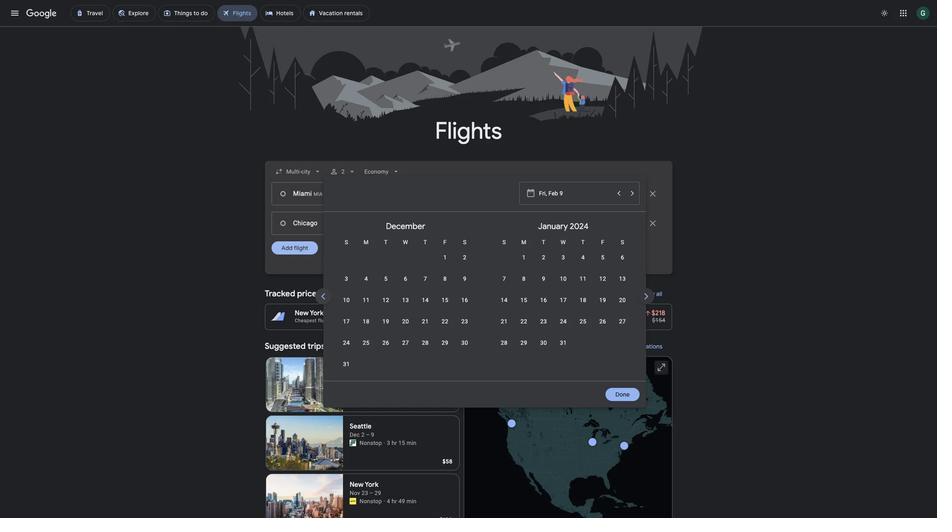 Task type: describe. For each thing, give the bounding box(es) containing it.
1 horizontal spatial 25 button
[[574, 318, 593, 338]]

thu, dec 21 element
[[422, 318, 429, 326]]

2 16 button from the left
[[534, 296, 554, 316]]

1 horizontal spatial 27 button
[[613, 318, 633, 338]]

fri, dec 22 element
[[442, 318, 449, 326]]

1 vertical spatial 4 button
[[357, 275, 376, 295]]

row containing 7
[[495, 271, 633, 295]]

29 for fri, dec 29 element
[[442, 340, 449, 347]]

add flight
[[281, 245, 308, 252]]

0 horizontal spatial 5 button
[[376, 275, 396, 295]]

3 hr 15 min
[[387, 440, 417, 447]]

m for december
[[364, 239, 369, 246]]

fri, dec 8 element
[[444, 275, 447, 283]]

0 horizontal spatial 6 button
[[396, 275, 416, 295]]

december
[[386, 222, 425, 232]]

10 for wed, jan 10 element
[[560, 276, 567, 282]]

tue, jan 30 element
[[541, 339, 547, 347]]

4 for mon, dec 4 element
[[365, 276, 368, 282]]

1 horizontal spatial 4 button
[[574, 254, 593, 273]]

13 button inside december row group
[[396, 296, 416, 316]]

1 nonstop from the top
[[360, 382, 382, 389]]

december row group
[[327, 215, 485, 380]]

20 for wed, dec 20 element on the bottom left of page
[[403, 319, 409, 325]]

sat, dec 9 element
[[463, 275, 467, 283]]

2 button
[[327, 162, 360, 182]]

nov
[[350, 490, 360, 497]]

1 horizontal spatial 24 button
[[554, 318, 574, 338]]

0 horizontal spatial 24 button
[[337, 339, 357, 359]]

1 horizontal spatial flight
[[318, 318, 330, 324]]

0 vertical spatial 17 button
[[554, 296, 574, 316]]

1 vertical spatial 31 button
[[337, 361, 357, 380]]

jetblue
[[569, 318, 586, 324]]

1  image from the top
[[384, 381, 385, 389]]

2 one way from the left
[[472, 318, 491, 324]]

120 US dollars text field
[[440, 517, 453, 519]]

sat, dec 30 element
[[462, 339, 468, 347]]

1 horizontal spatial 11 button
[[574, 275, 593, 295]]

0 vertical spatial 10 button
[[554, 275, 574, 295]]

1 vertical spatial 3 button
[[337, 275, 357, 295]]

wed, jan 10 element
[[560, 275, 567, 283]]

thu, jan 18 element
[[580, 296, 587, 305]]

row containing 3
[[337, 271, 475, 295]]

11 for the thu, jan 11 element
[[580, 276, 587, 282]]

3 for wed, jan 3 element
[[562, 254, 565, 261]]

3 one way from the left
[[591, 318, 611, 324]]

los
[[369, 310, 380, 318]]

2 cheapest flight from the left
[[432, 318, 467, 324]]

9 for tue, jan 9 element
[[542, 276, 546, 282]]

23 for tue, jan 23 element
[[541, 319, 547, 325]]

row containing 17
[[337, 314, 475, 338]]

1 28 button from the left
[[416, 339, 435, 359]]

mon, jan 15 element
[[521, 296, 528, 305]]

0 horizontal spatial 10 button
[[337, 296, 357, 316]]

25 for mon, dec 25 element
[[363, 340, 370, 347]]

24 for the sun, dec 24 element
[[343, 340, 350, 347]]

1 vertical spatial 25 button
[[357, 339, 376, 359]]

15 for 'fri, dec 15' "element"
[[442, 297, 449, 304]]

2 button for january 2024
[[534, 254, 554, 273]]

seattle
[[350, 423, 372, 431]]

all
[[657, 291, 663, 298]]

$857
[[516, 317, 529, 324]]

17 for the sun, dec 17 element
[[343, 319, 350, 325]]

1 button for january 2024
[[514, 254, 534, 273]]

sun, jan 14 element
[[501, 296, 508, 305]]

$218
[[652, 310, 666, 318]]

new for new york to burbank or los angeles
[[295, 310, 309, 318]]

mon, dec 11 element
[[363, 296, 370, 305]]

search button
[[447, 266, 491, 282]]

search
[[465, 270, 484, 278]]

0 horizontal spatial 27 button
[[396, 339, 416, 359]]

f for january 2024
[[602, 239, 605, 246]]

sat, dec 16 element
[[462, 296, 468, 305]]

58 US dollars text field
[[443, 458, 453, 466]]

2 – 9
[[362, 432, 375, 439]]

1 15 button from the left
[[435, 296, 455, 316]]

0 horizontal spatial 18 button
[[357, 318, 376, 338]]

sat, jan 20 element
[[620, 296, 626, 305]]

1 s from the left
[[345, 239, 348, 246]]

phoenix
[[348, 342, 378, 352]]

14 for sun, jan 14 element
[[501, 297, 508, 304]]

4 for 'thu, jan 4' element
[[582, 254, 585, 261]]

17 for wed, jan 17 element
[[560, 297, 567, 304]]

sat, jan 13 element
[[620, 275, 626, 283]]

suggested
[[265, 342, 306, 352]]

5 for fri, jan 5 element
[[602, 254, 605, 261]]

12 for fri, jan 12 element
[[600, 276, 607, 282]]

19 for fri, jan 19 element on the right bottom of the page
[[600, 297, 607, 304]]

explore
[[608, 343, 628, 351]]

13 for sat, jan 13 element
[[620, 276, 626, 282]]

tue, jan 2 element
[[542, 254, 546, 262]]

1 22 button from the left
[[435, 318, 455, 338]]

wed, dec 6 element
[[404, 275, 408, 283]]

23 for sat, dec 23 element at the left bottom of the page
[[462, 319, 468, 325]]

fri, dec 29 element
[[442, 339, 449, 347]]

spirit image
[[350, 499, 357, 505]]

row containing 24
[[337, 335, 475, 359]]

9 button inside january 2024 row group
[[534, 275, 554, 295]]

january
[[539, 222, 568, 232]]

wed, jan 31 element
[[560, 339, 567, 347]]

trips
[[308, 342, 325, 352]]

0 vertical spatial 12 button
[[593, 275, 613, 295]]

8 for mon, jan 8 element
[[523, 276, 526, 282]]

destinations
[[629, 343, 663, 351]]

6 for sat, jan 6 "element"
[[621, 254, 625, 261]]

m for january 2024
[[522, 239, 527, 246]]

angeles
[[381, 310, 406, 318]]

explore destinations
[[608, 343, 663, 351]]

13 for wed, dec 13 element
[[403, 297, 409, 304]]

sun, jan 21 element
[[501, 318, 508, 326]]

29 for 'mon, jan 29' element
[[521, 340, 528, 347]]

tracked prices region
[[265, 284, 673, 331]]

1 vertical spatial 20 button
[[396, 318, 416, 338]]

wed, dec 27 element
[[403, 339, 409, 347]]

0 horizontal spatial 17 button
[[337, 318, 357, 338]]

explore destinations button
[[598, 337, 673, 357]]

sat, jan 27 element
[[620, 318, 626, 326]]

flights
[[435, 117, 502, 146]]

1 30 button from the left
[[455, 339, 475, 359]]

done
[[616, 391, 630, 399]]

0 vertical spatial 5 button
[[593, 254, 613, 273]]

nonstop for seattle
[[360, 440, 382, 447]]

2024
[[570, 222, 589, 232]]

mon, dec 4 element
[[365, 275, 368, 283]]

mon, jan 22 element
[[521, 318, 528, 326]]

january 2024 row group
[[485, 215, 643, 378]]

1 16 button from the left
[[455, 296, 475, 316]]

1 horizontal spatial 26 button
[[593, 318, 613, 338]]

sun, jan 28 element
[[501, 339, 508, 347]]

22 for mon, jan 22 element
[[521, 319, 528, 325]]

0 vertical spatial 19 button
[[593, 296, 613, 316]]

14 button inside january 2024 row group
[[495, 296, 514, 316]]

1 horizontal spatial 6 button
[[613, 254, 633, 273]]

3 hr 17 min
[[387, 382, 417, 389]]

More info text field
[[384, 310, 392, 320]]

min for seattle
[[407, 440, 417, 447]]

2 29 button from the left
[[514, 339, 534, 359]]

28 for sun, jan 28 element
[[501, 340, 508, 347]]

49
[[399, 499, 405, 505]]

26 for fri, jan 26 element
[[600, 319, 607, 325]]

2 way from the left
[[482, 318, 491, 324]]

58 US dollars text field
[[443, 400, 453, 407]]

1 horizontal spatial 31 button
[[554, 339, 574, 359]]

$154
[[653, 317, 666, 324]]

1 one from the left
[[335, 318, 344, 324]]

wed, dec 13 element
[[403, 296, 409, 305]]

9 button inside december row group
[[455, 275, 475, 295]]

1 cheapest from the left
[[295, 318, 317, 324]]

row containing 14
[[495, 293, 633, 316]]

13 button inside january 2024 row group
[[613, 275, 633, 295]]

2 horizontal spatial flight
[[455, 318, 467, 324]]

4 for 4 hr 49 min
[[387, 499, 390, 505]]

10 for sun, dec 10 element
[[343, 297, 350, 304]]

0 horizontal spatial 26 button
[[376, 339, 396, 359]]

2 inside popup button
[[342, 169, 345, 175]]

mon, jan 29 element
[[521, 339, 528, 347]]

1 for december
[[444, 254, 447, 261]]

thu, dec 28 element
[[422, 339, 429, 347]]

mon, dec 18 element
[[363, 318, 370, 326]]

30 for tue, jan 30 element in the bottom right of the page
[[541, 340, 547, 347]]

24 for wed, jan 24 element
[[560, 319, 567, 325]]

18 for mon, dec 18 element
[[363, 319, 370, 325]]

min for new york
[[407, 499, 417, 505]]

fri, dec 1 element
[[444, 254, 447, 262]]

2 21 button from the left
[[495, 318, 514, 338]]

view all
[[642, 291, 663, 298]]

row up the thu, jan 11 element
[[514, 247, 633, 273]]

next image
[[637, 287, 657, 307]]

burbank
[[333, 310, 359, 318]]

york for to
[[310, 310, 324, 318]]

dec
[[350, 432, 360, 439]]

row containing 21
[[495, 314, 633, 338]]

or
[[361, 310, 368, 318]]

swap origin and destination. image
[[387, 219, 397, 229]]

0 vertical spatial 18 button
[[574, 296, 593, 316]]



Task type: locate. For each thing, give the bounding box(es) containing it.
2 m from the left
[[522, 239, 527, 246]]

0 horizontal spatial 23 button
[[455, 318, 475, 338]]

york inside new york nov 23 – 29
[[365, 481, 379, 490]]

done button
[[606, 389, 640, 402]]

 image left the 4 hr 49 min
[[384, 498, 385, 506]]

f
[[444, 239, 447, 246], [602, 239, 605, 246]]

0 horizontal spatial 19
[[383, 319, 389, 325]]

2 8 from the left
[[523, 276, 526, 282]]

9 button
[[455, 275, 475, 295], [534, 275, 554, 295]]

2 vertical spatial min
[[407, 499, 417, 505]]

11 right wed, jan 10 element
[[580, 276, 587, 282]]

0 horizontal spatial 26
[[383, 340, 389, 347]]

1 horizontal spatial 21 button
[[495, 318, 514, 338]]

19 right the thu, jan 18 element
[[600, 297, 607, 304]]

0 horizontal spatial 13 button
[[396, 296, 416, 316]]

1 inside december row group
[[444, 254, 447, 261]]

15
[[442, 297, 449, 304], [521, 297, 528, 304], [399, 440, 405, 447]]

1
[[444, 254, 447, 261], [523, 254, 526, 261]]

4 inside suggested trips from phoenix region
[[387, 499, 390, 505]]

2 8 button from the left
[[514, 275, 534, 295]]

21
[[422, 319, 429, 325], [501, 319, 508, 325]]

1 vertical spatial 18 button
[[357, 318, 376, 338]]

grid
[[327, 215, 801, 386]]

11 button
[[574, 275, 593, 295], [357, 296, 376, 316]]

30
[[462, 340, 468, 347], [541, 340, 547, 347]]

16 inside december row group
[[462, 297, 468, 304]]

2 button
[[455, 254, 475, 273], [534, 254, 554, 273]]

29 inside december row group
[[442, 340, 449, 347]]

26 button
[[593, 318, 613, 338], [376, 339, 396, 359]]

1 vertical spatial 13 button
[[396, 296, 416, 316]]

mon, jan 8 element
[[523, 275, 526, 283]]

6 inside january 2024 row group
[[621, 254, 625, 261]]

t down swap origin and destination. image
[[384, 239, 388, 246]]

1 inside january 2024 row group
[[523, 254, 526, 261]]

1 horizontal spatial w
[[561, 239, 566, 246]]

4 hr 49 min
[[387, 499, 417, 505]]

0 vertical spatial 4
[[582, 254, 585, 261]]

way down new york to burbank or los angeles
[[345, 318, 354, 324]]

2 s from the left
[[463, 239, 467, 246]]

row down tue, jan 23 element
[[495, 335, 574, 359]]

sun, dec 24 element
[[343, 339, 350, 347]]

cheapest flight down 'fri, dec 15' "element"
[[432, 318, 467, 324]]

0 horizontal spatial w
[[403, 239, 408, 246]]

new inside new york nov 23 – 29
[[350, 481, 364, 490]]

0 vertical spatial 10
[[560, 276, 567, 282]]

2 7 button from the left
[[495, 275, 514, 295]]

row
[[435, 247, 475, 273], [514, 247, 633, 273], [337, 271, 475, 295], [495, 271, 633, 295], [337, 293, 475, 316], [495, 293, 633, 316], [337, 314, 475, 338], [495, 314, 633, 338], [337, 335, 475, 359], [495, 335, 574, 359]]

17 inside january 2024 row group
[[560, 297, 567, 304]]

26 inside january 2024 row group
[[600, 319, 607, 325]]

w down the december at the top left of page
[[403, 239, 408, 246]]

flight right fri, dec 22 element
[[455, 318, 467, 324]]

2 28 from the left
[[501, 340, 508, 347]]

18 inside december row group
[[363, 319, 370, 325]]

23 – 29
[[362, 490, 381, 497]]

0 vertical spatial nonstop
[[360, 382, 382, 389]]

2 f from the left
[[602, 239, 605, 246]]

3 inside january 2024 row group
[[562, 254, 565, 261]]

s up sun, jan 7 element
[[503, 239, 506, 246]]

view
[[642, 291, 656, 298]]

1 w from the left
[[403, 239, 408, 246]]

2 horizontal spatial one way
[[591, 318, 611, 324]]

2 w from the left
[[561, 239, 566, 246]]

18 for the thu, jan 18 element
[[580, 297, 587, 304]]

12 inside january 2024 row group
[[600, 276, 607, 282]]

1 29 button from the left
[[435, 339, 455, 359]]

19 button up tue, dec 26 "element"
[[376, 318, 396, 338]]

26 left sat, jan 27 element
[[600, 319, 607, 325]]

thu, dec 14 element
[[422, 296, 429, 305]]

1 horizontal spatial 22
[[521, 319, 528, 325]]

1 9 from the left
[[463, 276, 467, 282]]

1 f from the left
[[444, 239, 447, 246]]

0 horizontal spatial 14
[[422, 297, 429, 304]]

1 cheapest flight from the left
[[295, 318, 330, 324]]

27 inside january 2024 row group
[[620, 319, 626, 325]]

8 inside december row group
[[444, 276, 447, 282]]

11 inside january 2024 row group
[[580, 276, 587, 282]]

18 inside january 2024 row group
[[580, 297, 587, 304]]

cheapest flight down to
[[295, 318, 330, 324]]

1 29 from the left
[[442, 340, 449, 347]]

16 button
[[455, 296, 475, 316], [534, 296, 554, 316]]

4 button up the thu, jan 11 element
[[574, 254, 593, 273]]

1 vertical spatial 11 button
[[357, 296, 376, 316]]

sat, jan 6 element
[[621, 254, 625, 262]]

29 button
[[435, 339, 455, 359], [514, 339, 534, 359]]

new inside tracked prices region
[[295, 310, 309, 318]]

27 button up explore
[[613, 318, 633, 338]]

2 min from the top
[[407, 440, 417, 447]]

min
[[407, 382, 417, 389], [407, 440, 417, 447], [407, 499, 417, 505]]

22 left tue, jan 23 element
[[521, 319, 528, 325]]

13 inside january 2024 row group
[[620, 276, 626, 282]]

17 button
[[554, 296, 574, 316], [337, 318, 357, 338]]

8 for fri, dec 8 'element'
[[444, 276, 447, 282]]

1 horizontal spatial 7 button
[[495, 275, 514, 295]]

sun, dec 3 element
[[345, 275, 348, 283]]

$58
[[443, 400, 453, 407], [443, 458, 453, 466]]

prices
[[297, 289, 321, 299]]

1 vertical spatial 26 button
[[376, 339, 396, 359]]

1 for january 2024
[[523, 254, 526, 261]]

sun, jan 7 element
[[503, 275, 506, 283]]

14 button up thu, dec 21 element
[[416, 296, 435, 316]]

13 inside december row group
[[403, 297, 409, 304]]

5
[[602, 254, 605, 261], [384, 276, 388, 282]]

6
[[621, 254, 625, 261], [404, 276, 408, 282]]

23 inside january 2024 row group
[[541, 319, 547, 325]]

way
[[345, 318, 354, 324], [482, 318, 491, 324], [602, 318, 611, 324]]

21 inside december row group
[[422, 319, 429, 325]]

0 horizontal spatial 11
[[363, 297, 370, 304]]

nonstop down 23 – 29
[[360, 499, 382, 505]]

2 hr from the top
[[392, 440, 397, 447]]

t
[[384, 239, 388, 246], [424, 239, 427, 246], [542, 239, 546, 246], [582, 239, 585, 246]]

0 vertical spatial frontier image
[[350, 382, 357, 389]]

30 for sat, dec 30 element
[[462, 340, 468, 347]]

2 button up tue, jan 9 element
[[534, 254, 554, 273]]

25 button up chicago
[[357, 339, 376, 359]]

6 for the wed, dec 6 element in the left of the page
[[404, 276, 408, 282]]

0 vertical spatial 20 button
[[613, 296, 633, 316]]

1 horizontal spatial 20
[[620, 297, 626, 304]]

sat, dec 23 element
[[462, 318, 468, 326]]

cheapest
[[295, 318, 317, 324], [432, 318, 454, 324]]

1 28 from the left
[[422, 340, 429, 347]]

0 horizontal spatial 24
[[343, 340, 350, 347]]

tue, jan 9 element
[[542, 275, 546, 283]]

 image for seattle
[[384, 439, 385, 448]]

2 2 button from the left
[[534, 254, 554, 273]]

0 vertical spatial 13 button
[[613, 275, 633, 295]]

19 for tue, dec 19 element
[[383, 319, 389, 325]]

3 nonstop from the top
[[360, 499, 382, 505]]

27 for wed, dec 27 element
[[403, 340, 409, 347]]

5 right 'thu, jan 4' element
[[602, 254, 605, 261]]

seattle dec 2 – 9
[[350, 423, 375, 439]]

19 inside january 2024 row group
[[600, 297, 607, 304]]

13 right fri, jan 12 element
[[620, 276, 626, 282]]

31 inside december row group
[[343, 361, 350, 368]]

3 hr from the top
[[392, 499, 397, 505]]

30 right fri, dec 29 element
[[462, 340, 468, 347]]

2 14 button from the left
[[495, 296, 514, 316]]

29
[[442, 340, 449, 347], [521, 340, 528, 347]]

s up sun, dec 3 element
[[345, 239, 348, 246]]

5 inside january 2024 row group
[[602, 254, 605, 261]]

31 button
[[554, 339, 574, 359], [337, 361, 357, 380]]

1 horizontal spatial f
[[602, 239, 605, 246]]

20 inside row group
[[620, 297, 626, 304]]

 image
[[384, 381, 385, 389], [384, 439, 385, 448], [384, 498, 385, 506]]

wed, dec 20 element
[[403, 318, 409, 326]]

14 inside december row group
[[422, 297, 429, 304]]

13
[[620, 276, 626, 282], [403, 297, 409, 304]]

23 right mon, jan 22 element
[[541, 319, 547, 325]]

8 button up mon, jan 15 'element'
[[514, 275, 534, 295]]

15 for mon, jan 15 'element'
[[521, 297, 528, 304]]

6 right fri, jan 5 element
[[621, 254, 625, 261]]

0 horizontal spatial way
[[345, 318, 354, 324]]

23 button
[[455, 318, 475, 338], [534, 318, 554, 338]]

12
[[600, 276, 607, 282], [383, 297, 389, 304]]

154 US dollars text field
[[653, 317, 666, 324]]

0 vertical spatial 12
[[600, 276, 607, 282]]

$58 for seattle
[[443, 458, 453, 466]]

11 for mon, dec 11 element
[[363, 297, 370, 304]]

0 horizontal spatial 5
[[384, 276, 388, 282]]

2
[[342, 169, 345, 175], [463, 254, 467, 261], [542, 254, 546, 261]]

york for nov
[[365, 481, 379, 490]]

10 inside december row group
[[343, 297, 350, 304]]

1 vertical spatial 27 button
[[396, 339, 416, 359]]

0 vertical spatial 3 button
[[554, 254, 574, 273]]

tue, dec 26 element
[[383, 339, 389, 347]]

2 16 from the left
[[541, 297, 547, 304]]

0 horizontal spatial 29 button
[[435, 339, 455, 359]]

sun, dec 10 element
[[343, 296, 350, 305]]

26 inside december row group
[[383, 340, 389, 347]]

$58 for chicago
[[443, 400, 453, 407]]

26 for tue, dec 26 "element"
[[383, 340, 389, 347]]

2 15 button from the left
[[514, 296, 534, 316]]

cheapest flight
[[295, 318, 330, 324], [432, 318, 467, 324]]

3 min from the top
[[407, 499, 417, 505]]

3 s from the left
[[503, 239, 506, 246]]

york left to
[[310, 310, 324, 318]]

1 vertical spatial 19
[[383, 319, 389, 325]]

0 horizontal spatial 20
[[403, 319, 409, 325]]

frontier image
[[350, 382, 357, 389], [350, 440, 357, 447]]

13 button
[[613, 275, 633, 295], [396, 296, 416, 316]]

2 28 button from the left
[[495, 339, 514, 359]]

0 vertical spatial 17
[[560, 297, 567, 304]]

main menu image
[[10, 8, 20, 18]]

fri, jan 19 element
[[600, 296, 607, 305]]

24 left jetblue
[[560, 319, 567, 325]]

remove flight from miami to chicago on fri, feb 9 image
[[648, 189, 658, 199]]

one way right thu, jan 25 element
[[591, 318, 611, 324]]

15 inside december row group
[[442, 297, 449, 304]]

0 vertical spatial 6
[[621, 254, 625, 261]]

5 button up tue, dec 12 element
[[376, 275, 396, 295]]

tue, dec 5 element
[[384, 275, 388, 283]]

new for new york nov 23 – 29
[[350, 481, 364, 490]]

0 horizontal spatial 19 button
[[376, 318, 396, 338]]

22 for fri, dec 22 element
[[442, 319, 449, 325]]

26
[[600, 319, 607, 325], [383, 340, 389, 347]]

1 7 button from the left
[[416, 275, 435, 295]]

s up sat, dec 2 element
[[463, 239, 467, 246]]

20 down 'angeles'
[[403, 319, 409, 325]]

23 inside december row group
[[462, 319, 468, 325]]

21 for sun, jan 21 element
[[501, 319, 508, 325]]

2 frontier image from the top
[[350, 440, 357, 447]]

1 horizontal spatial 28 button
[[495, 339, 514, 359]]

2 29 from the left
[[521, 340, 528, 347]]

1 horizontal spatial 21
[[501, 319, 508, 325]]

fri, dec 15 element
[[442, 296, 449, 305]]

7 button up thu, dec 14 element
[[416, 275, 435, 295]]

7 for thu, dec 7 element
[[424, 276, 427, 282]]

3 t from the left
[[542, 239, 546, 246]]

one right thu, jan 25 element
[[591, 318, 600, 324]]

8 inside january 2024 row group
[[523, 276, 526, 282]]

grid inside "flight" search field
[[327, 215, 801, 386]]

1 t from the left
[[384, 239, 388, 246]]

0 vertical spatial 25
[[580, 319, 587, 325]]

hr for seattle
[[392, 440, 397, 447]]

w inside december row group
[[403, 239, 408, 246]]

30 inside january 2024 row group
[[541, 340, 547, 347]]

0 horizontal spatial 8 button
[[435, 275, 455, 295]]

1 9 button from the left
[[455, 275, 475, 295]]

11 inside december row group
[[363, 297, 370, 304]]

3 for 3 hr 15 min
[[387, 440, 390, 447]]

16 inside january 2024 row group
[[541, 297, 547, 304]]

2 horizontal spatial 4
[[582, 254, 585, 261]]

24 inside row group
[[560, 319, 567, 325]]

10 inside january 2024 row group
[[560, 276, 567, 282]]

19 button up fri, jan 26 element
[[593, 296, 613, 316]]

row containing 10
[[337, 293, 475, 316]]

row down wed, dec 20 element on the bottom left of page
[[337, 335, 475, 359]]

1 vertical spatial 19 button
[[376, 318, 396, 338]]

Departure text field
[[539, 183, 612, 205], [539, 183, 612, 205]]

tracked
[[265, 289, 295, 299]]

22 inside december row group
[[442, 319, 449, 325]]

3 for 3 hr 17 min
[[387, 382, 390, 389]]

1 vertical spatial 5 button
[[376, 275, 396, 295]]

w inside january 2024 row group
[[561, 239, 566, 246]]

wed, jan 24 element
[[560, 318, 567, 326]]

remove flight from chicago to phoenix on sun, feb 11 image
[[648, 219, 658, 229]]

row group
[[643, 215, 801, 378]]

15 inside suggested trips from phoenix region
[[399, 440, 405, 447]]

1 23 button from the left
[[455, 318, 475, 338]]

1 horizontal spatial cheapest
[[432, 318, 454, 324]]

24 button
[[554, 318, 574, 338], [337, 339, 357, 359]]

4 button up mon, dec 11 element
[[357, 275, 376, 295]]

grid containing december
[[327, 215, 801, 386]]

7 left fri, dec 8 'element'
[[424, 276, 427, 282]]

0 vertical spatial 20
[[620, 297, 626, 304]]

0 vertical spatial hr
[[392, 382, 397, 389]]

tue, dec 12 element
[[383, 296, 389, 305]]

row up wed, dec 20 element on the bottom left of page
[[337, 293, 475, 316]]

m inside january 2024 row group
[[522, 239, 527, 246]]

w
[[403, 239, 408, 246], [561, 239, 566, 246]]

f for december
[[444, 239, 447, 246]]

1 vertical spatial 11
[[363, 297, 370, 304]]

8 left sat, dec 9 element
[[444, 276, 447, 282]]

1 one way from the left
[[335, 318, 354, 324]]

one down burbank
[[335, 318, 344, 324]]

2 21 from the left
[[501, 319, 508, 325]]

17 button up the sun, dec 24 element
[[337, 318, 357, 338]]

add
[[281, 245, 293, 252]]

new york to burbank or los angeles
[[295, 310, 406, 318]]

3  image from the top
[[384, 498, 385, 506]]

31 button right tue, jan 30 element in the bottom right of the page
[[554, 339, 574, 359]]

fri, jan 12 element
[[600, 275, 607, 283]]

7
[[424, 276, 427, 282], [503, 276, 506, 282]]

31 inside january 2024 row group
[[560, 340, 567, 347]]

2 $58 from the top
[[443, 458, 453, 466]]

20 button up sat, jan 27 element
[[613, 296, 633, 316]]

14 for thu, dec 14 element
[[422, 297, 429, 304]]

20 button up wed, dec 27 element
[[396, 318, 416, 338]]

2 horizontal spatial one
[[591, 318, 600, 324]]

new york nov 23 – 29
[[350, 481, 381, 497]]

1 button up fri, dec 8 'element'
[[435, 254, 455, 273]]

sun, dec 31 element
[[343, 361, 350, 369]]

13 button up sat, jan 20 element on the right bottom of page
[[613, 275, 633, 295]]

row up wed, dec 13 element
[[337, 271, 475, 295]]

12 for tue, dec 12 element
[[383, 297, 389, 304]]

5 for tue, dec 5 element
[[384, 276, 388, 282]]

chicago
[[350, 365, 376, 373]]

14 left mon, jan 15 'element'
[[501, 297, 508, 304]]

21 for thu, dec 21 element
[[422, 319, 429, 325]]

6 inside december row group
[[404, 276, 408, 282]]

thu, jan 4 element
[[582, 254, 585, 262]]

 image left the 3 hr 17 min
[[384, 381, 385, 389]]

m
[[364, 239, 369, 246], [522, 239, 527, 246]]

0 horizontal spatial one
[[335, 318, 344, 324]]

row up wed, jan 24 element
[[495, 293, 633, 316]]

1 2 button from the left
[[455, 254, 475, 273]]

2 one from the left
[[472, 318, 481, 324]]

from
[[327, 342, 346, 352]]

14
[[422, 297, 429, 304], [501, 297, 508, 304]]

9 inside december row group
[[463, 276, 467, 282]]

5 button
[[593, 254, 613, 273], [376, 275, 396, 295]]

5 button up fri, jan 12 element
[[593, 254, 613, 273]]

s up sat, jan 6 "element"
[[621, 239, 625, 246]]

7 button
[[416, 275, 435, 295], [495, 275, 514, 295]]

1 horizontal spatial 4
[[387, 499, 390, 505]]

1 button inside january 2024 row group
[[514, 254, 534, 273]]

wed, jan 3 element
[[562, 254, 565, 262]]

1 22 from the left
[[442, 319, 449, 325]]

2 30 button from the left
[[534, 339, 554, 359]]

1 button for december
[[435, 254, 455, 273]]

one way
[[335, 318, 354, 324], [472, 318, 491, 324], [591, 318, 611, 324]]

1 vertical spatial 17
[[343, 319, 350, 325]]

nonstop for new
[[360, 499, 382, 505]]

thu, jan 25 element
[[580, 318, 587, 326]]

3 button up sun, dec 10 element
[[337, 275, 357, 295]]

0 horizontal spatial 30
[[462, 340, 468, 347]]

1 horizontal spatial 9
[[542, 276, 546, 282]]

1 horizontal spatial 2 button
[[534, 254, 554, 273]]

28 left fri, dec 29 element
[[422, 340, 429, 347]]

28 button left fri, dec 29 element
[[416, 339, 435, 359]]

3 way from the left
[[602, 318, 611, 324]]

20 right fri, jan 19 element on the right bottom of the page
[[620, 297, 626, 304]]

2 23 from the left
[[541, 319, 547, 325]]

2 14 from the left
[[501, 297, 508, 304]]

20 for sat, jan 20 element on the right bottom of page
[[620, 297, 626, 304]]

0 vertical spatial 27 button
[[613, 318, 633, 338]]

change appearance image
[[875, 3, 895, 23]]

24 button up wed, jan 31 element
[[554, 318, 574, 338]]

2 23 button from the left
[[534, 318, 554, 338]]

10
[[560, 276, 567, 282], [343, 297, 350, 304]]

flight right add
[[294, 245, 308, 252]]

20
[[620, 297, 626, 304], [403, 319, 409, 325]]

5 inside december row group
[[384, 276, 388, 282]]

2 inside row group
[[542, 254, 546, 261]]

one way right sat, dec 23 element at the left bottom of the page
[[472, 318, 491, 324]]

f inside january 2024 row group
[[602, 239, 605, 246]]

9 right mon, jan 8 element
[[542, 276, 546, 282]]

19 button
[[593, 296, 613, 316], [376, 318, 396, 338]]

26 button right thu, jan 25 element
[[593, 318, 613, 338]]

1 vertical spatial 6
[[404, 276, 408, 282]]

sun, dec 17 element
[[343, 318, 350, 326]]

13 button up wed, dec 20 element on the bottom left of page
[[396, 296, 416, 316]]

28 button left 'mon, jan 29' element
[[495, 339, 514, 359]]

12 inside december row group
[[383, 297, 389, 304]]

1 vertical spatial 26
[[383, 340, 389, 347]]

thu, jan 11 element
[[580, 275, 587, 283]]

2 9 button from the left
[[534, 275, 554, 295]]

2 for december
[[463, 254, 467, 261]]

2 1 from the left
[[523, 254, 526, 261]]

11 up "or"
[[363, 297, 370, 304]]

m up mon, jan 1 'element'
[[522, 239, 527, 246]]

21 inside january 2024 row group
[[501, 319, 508, 325]]

16 button up sat, dec 23 element at the left bottom of the page
[[455, 296, 475, 316]]

15 button up fri, dec 22 element
[[435, 296, 455, 316]]

2 7 from the left
[[503, 276, 506, 282]]

11 button up mon, dec 18 element
[[357, 296, 376, 316]]

2 22 from the left
[[521, 319, 528, 325]]

frontier image for 3 hr 17 min
[[350, 382, 357, 389]]

28 inside january 2024 row group
[[501, 340, 508, 347]]

fri, jan 26 element
[[600, 318, 607, 326]]

tracked prices
[[265, 289, 321, 299]]

one
[[335, 318, 344, 324], [472, 318, 481, 324], [591, 318, 600, 324]]

1 horizontal spatial york
[[365, 481, 379, 490]]

28
[[422, 340, 429, 347], [501, 340, 508, 347]]

january 2024
[[539, 222, 589, 232]]

1 vertical spatial 17 button
[[337, 318, 357, 338]]

1 1 button from the left
[[435, 254, 455, 273]]

cheapest down prices at bottom
[[295, 318, 317, 324]]

0 horizontal spatial 2 button
[[455, 254, 475, 273]]

suggested trips from phoenix region
[[265, 337, 673, 519]]

wed, jan 17 element
[[560, 296, 567, 305]]

857 US dollars text field
[[516, 317, 529, 324]]

7 inside december row group
[[424, 276, 427, 282]]

31 right tue, jan 30 element in the bottom right of the page
[[560, 340, 567, 347]]

25 for thu, jan 25 element
[[580, 319, 587, 325]]

2  image from the top
[[384, 439, 385, 448]]

t down the december at the top left of page
[[424, 239, 427, 246]]

mon, jan 1 element
[[523, 254, 526, 262]]

w for december
[[403, 239, 408, 246]]

1 vertical spatial york
[[365, 481, 379, 490]]

1 23 from the left
[[462, 319, 468, 325]]

3 one from the left
[[591, 318, 600, 324]]

27 inside december row group
[[403, 340, 409, 347]]

tue, dec 19 element
[[383, 318, 389, 326]]

27 right fri, jan 26 element
[[620, 319, 626, 325]]

0 horizontal spatial 11 button
[[357, 296, 376, 316]]

21 button
[[416, 318, 435, 338], [495, 318, 514, 338]]

tue, jan 16 element
[[541, 296, 547, 305]]

0 horizontal spatial 23
[[462, 319, 468, 325]]

previous image
[[314, 287, 333, 307]]

0 horizontal spatial 14 button
[[416, 296, 435, 316]]

to
[[325, 310, 332, 318]]

thu, dec 7 element
[[424, 275, 427, 283]]

12 button up tue, dec 19 element
[[376, 296, 396, 316]]

4 s from the left
[[621, 239, 625, 246]]

2 horizontal spatial 17
[[560, 297, 567, 304]]

1 horizontal spatial 1 button
[[514, 254, 534, 273]]

27 for sat, jan 27 element
[[620, 319, 626, 325]]

1 way from the left
[[345, 318, 354, 324]]

14 button
[[416, 296, 435, 316], [495, 296, 514, 316]]

Departure text field
[[539, 213, 612, 235]]

25 left tue, dec 26 "element"
[[363, 340, 370, 347]]

27
[[620, 319, 626, 325], [403, 340, 409, 347]]

1 7 from the left
[[424, 276, 427, 282]]

20 button
[[613, 296, 633, 316], [396, 318, 416, 338]]

mon, dec 25 element
[[363, 339, 370, 347]]

9 for sat, dec 9 element
[[463, 276, 467, 282]]

1 button inside december row group
[[435, 254, 455, 273]]

1 21 from the left
[[422, 319, 429, 325]]

2 button up sat, dec 9 element
[[455, 254, 475, 273]]

9 right fri, dec 8 'element'
[[463, 276, 467, 282]]

30 button
[[455, 339, 475, 359], [534, 339, 554, 359]]

30 inside december row group
[[462, 340, 468, 347]]

york up 23 – 29
[[365, 481, 379, 490]]

4 inside december row group
[[365, 276, 368, 282]]

2 vertical spatial 4
[[387, 499, 390, 505]]

t up 'tue, jan 2' "element"
[[542, 239, 546, 246]]

7 inside january 2024 row group
[[503, 276, 506, 282]]

23 button up tue, jan 30 element in the bottom right of the page
[[534, 318, 554, 338]]

9 inside january 2024 row group
[[542, 276, 546, 282]]

19
[[600, 297, 607, 304], [383, 319, 389, 325]]

new
[[295, 310, 309, 318], [350, 481, 364, 490]]

0 horizontal spatial 22
[[442, 319, 449, 325]]

1 frontier image from the top
[[350, 382, 357, 389]]

6 button
[[613, 254, 633, 273], [396, 275, 416, 295]]

31 button down from
[[337, 361, 357, 380]]

0 horizontal spatial 10
[[343, 297, 350, 304]]

8
[[444, 276, 447, 282], [523, 276, 526, 282]]

2 22 button from the left
[[514, 318, 534, 338]]

1 8 from the left
[[444, 276, 447, 282]]

7 for sun, jan 7 element
[[503, 276, 506, 282]]

15 inside january 2024 row group
[[521, 297, 528, 304]]

31 for wed, jan 31 element
[[560, 340, 567, 347]]

0 vertical spatial 26
[[600, 319, 607, 325]]

f inside december row group
[[444, 239, 447, 246]]

1 21 button from the left
[[416, 318, 435, 338]]

5 left the wed, dec 6 element in the left of the page
[[384, 276, 388, 282]]

7 button up sun, jan 14 element
[[495, 275, 514, 295]]

24 inside december row group
[[343, 340, 350, 347]]

1 horizontal spatial 19 button
[[593, 296, 613, 316]]

2 button for december
[[455, 254, 475, 273]]

2 vertical spatial nonstop
[[360, 499, 382, 505]]

2 30 from the left
[[541, 340, 547, 347]]

w for january 2024
[[561, 239, 566, 246]]

1 30 from the left
[[462, 340, 468, 347]]

23
[[462, 319, 468, 325], [541, 319, 547, 325]]

flight inside button
[[294, 245, 308, 252]]

1 $58 from the top
[[443, 400, 453, 407]]

11
[[580, 276, 587, 282], [363, 297, 370, 304]]

0 vertical spatial  image
[[384, 381, 385, 389]]

1 vertical spatial hr
[[392, 440, 397, 447]]

suggested trips from phoenix
[[265, 342, 378, 352]]

24
[[560, 319, 567, 325], [343, 340, 350, 347]]

0 horizontal spatial 22 button
[[435, 318, 455, 338]]

1 hr from the top
[[392, 382, 397, 389]]

one way down burbank
[[335, 318, 354, 324]]

14 button inside december row group
[[416, 296, 435, 316]]

19 down 'angeles'
[[383, 319, 389, 325]]

19 inside december row group
[[383, 319, 389, 325]]

hr for new york
[[392, 499, 397, 505]]

15 button
[[435, 296, 455, 316], [514, 296, 534, 316]]

m inside december row group
[[364, 239, 369, 246]]

0 horizontal spatial new
[[295, 310, 309, 318]]

frontier image for 3 hr 15 min
[[350, 440, 357, 447]]

29 inside january 2024 row group
[[521, 340, 528, 347]]

3
[[562, 254, 565, 261], [345, 276, 348, 282], [387, 382, 390, 389], [387, 440, 390, 447]]

28 inside december row group
[[422, 340, 429, 347]]

26 button left wed, dec 27 element
[[376, 339, 396, 359]]

sat, dec 2 element
[[463, 254, 467, 262]]

row up wed, jan 17 element
[[495, 271, 633, 295]]

25 button
[[574, 318, 593, 338], [357, 339, 376, 359]]

1 min from the top
[[407, 382, 417, 389]]

2 vertical spatial  image
[[384, 498, 385, 506]]

row up fri, dec 8 'element'
[[435, 247, 475, 273]]

218 US dollars text field
[[652, 310, 666, 318]]

2 vertical spatial 17
[[399, 382, 405, 389]]

None field
[[272, 164, 325, 179], [361, 164, 404, 179], [272, 164, 325, 179], [361, 164, 404, 179]]

2 cheapest from the left
[[432, 318, 454, 324]]

1 m from the left
[[364, 239, 369, 246]]

0 horizontal spatial 12 button
[[376, 296, 396, 316]]

3 for sun, dec 3 element
[[345, 276, 348, 282]]

3 inside december row group
[[345, 276, 348, 282]]

28 for the thu, dec 28 element
[[422, 340, 429, 347]]

1 vertical spatial 5
[[384, 276, 388, 282]]

0 vertical spatial min
[[407, 382, 417, 389]]

9
[[463, 276, 467, 282], [542, 276, 546, 282]]

22 inside january 2024 row group
[[521, 319, 528, 325]]

tue, jan 23 element
[[541, 318, 547, 326]]

1 horizontal spatial 14
[[501, 297, 508, 304]]

1 vertical spatial  image
[[384, 439, 385, 448]]

 image for new york
[[384, 498, 385, 506]]

1 vertical spatial 6 button
[[396, 275, 416, 295]]

7 left mon, jan 8 element
[[503, 276, 506, 282]]

fri, jan 5 element
[[602, 254, 605, 262]]

2 inside december row group
[[463, 254, 467, 261]]

21 button up sun, jan 28 element
[[495, 318, 514, 338]]

12 button up fri, jan 19 element on the right bottom of the page
[[593, 275, 613, 295]]

4 t from the left
[[582, 239, 585, 246]]

1 left sat, dec 2 element
[[444, 254, 447, 261]]

17 inside december row group
[[343, 319, 350, 325]]

1 14 from the left
[[422, 297, 429, 304]]

25 inside january 2024 row group
[[580, 319, 587, 325]]

16 for tue, jan 16 element
[[541, 297, 547, 304]]

1 horizontal spatial 6
[[621, 254, 625, 261]]

22 left sat, dec 23 element at the left bottom of the page
[[442, 319, 449, 325]]

row containing 28
[[495, 335, 574, 359]]

2 vertical spatial hr
[[392, 499, 397, 505]]

0 horizontal spatial 25 button
[[357, 339, 376, 359]]

frontier image down dec
[[350, 440, 357, 447]]

f up fri, jan 5 element
[[602, 239, 605, 246]]

16 for sat, dec 16 element
[[462, 297, 468, 304]]

22 button
[[435, 318, 455, 338], [514, 318, 534, 338]]

1 1 from the left
[[444, 254, 447, 261]]

20 inside december row group
[[403, 319, 409, 325]]

1 vertical spatial 18
[[363, 319, 370, 325]]

add flight button
[[272, 242, 318, 255]]

1 horizontal spatial 30
[[541, 340, 547, 347]]

14 inside january 2024 row group
[[501, 297, 508, 304]]

8 button up 'fri, dec 15' "element"
[[435, 275, 455, 295]]

1 vertical spatial 24
[[343, 340, 350, 347]]

one right sat, dec 23 element at the left bottom of the page
[[472, 318, 481, 324]]

1 14 button from the left
[[416, 296, 435, 316]]

1 8 button from the left
[[435, 275, 455, 295]]

0 horizontal spatial 16 button
[[455, 296, 475, 316]]

2 for january 2024
[[542, 254, 546, 261]]

2 1 button from the left
[[514, 254, 534, 273]]

17 inside suggested trips from phoenix region
[[399, 382, 405, 389]]

2 nonstop from the top
[[360, 440, 382, 447]]

1 button up mon, jan 8 element
[[514, 254, 534, 273]]

1 horizontal spatial one way
[[472, 318, 491, 324]]

31 for "sun, dec 31" element
[[343, 361, 350, 368]]

28 button
[[416, 339, 435, 359], [495, 339, 514, 359]]

2 t from the left
[[424, 239, 427, 246]]

2 9 from the left
[[542, 276, 546, 282]]

25 inside december row group
[[363, 340, 370, 347]]

Flight search field
[[258, 161, 801, 408]]

18 button
[[574, 296, 593, 316], [357, 318, 376, 338]]

s
[[345, 239, 348, 246], [463, 239, 467, 246], [503, 239, 506, 246], [621, 239, 625, 246]]

york inside tracked prices region
[[310, 310, 324, 318]]

1 16 from the left
[[462, 297, 468, 304]]

4 inside row group
[[582, 254, 585, 261]]

30 button right 'mon, jan 29' element
[[534, 339, 554, 359]]



Task type: vqa. For each thing, say whether or not it's contained in the screenshot.


